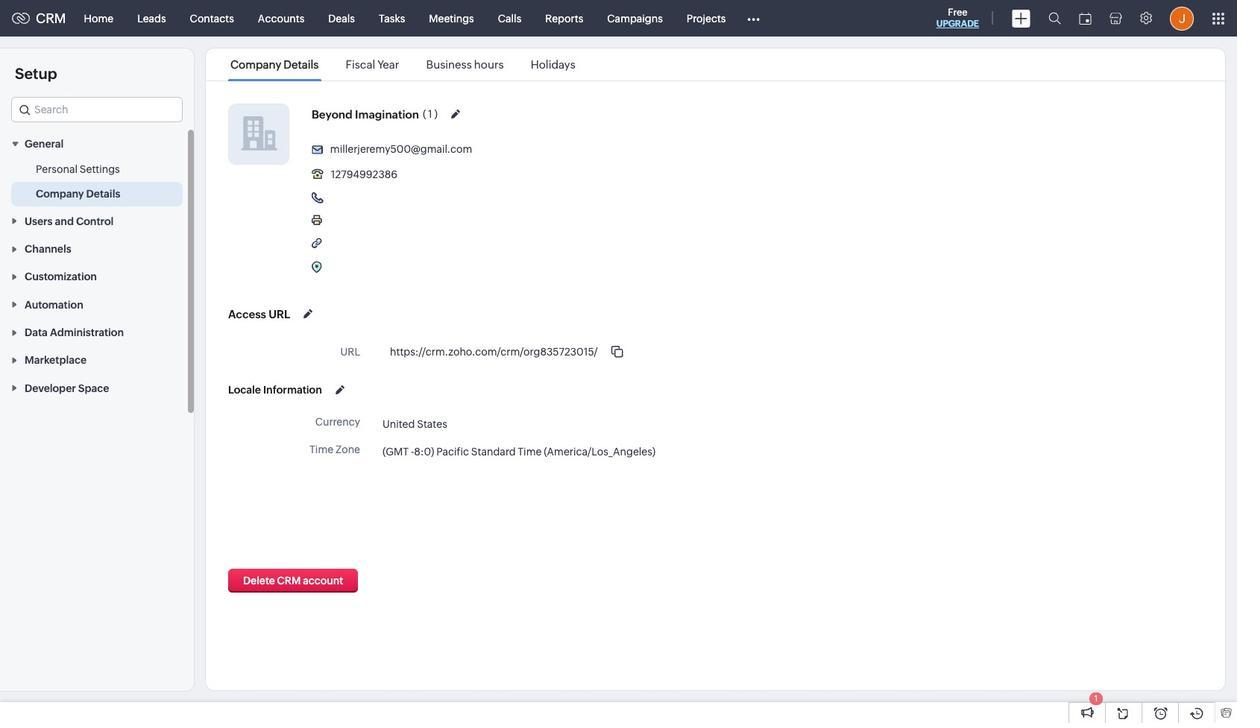 Task type: describe. For each thing, give the bounding box(es) containing it.
1 inside beyond imagination ( 1 )
[[428, 108, 433, 120]]

home link
[[72, 0, 125, 36]]

marketplace
[[25, 355, 87, 367]]

campaigns link
[[596, 0, 675, 36]]

united
[[383, 418, 415, 430]]

crm link
[[12, 10, 66, 26]]

search image
[[1049, 12, 1062, 25]]

contacts link
[[178, 0, 246, 36]]

0 horizontal spatial time
[[310, 444, 334, 456]]

states
[[417, 418, 448, 430]]

pacific
[[437, 446, 469, 458]]

profile image
[[1171, 6, 1195, 30]]

0 horizontal spatial crm
[[36, 10, 66, 26]]

free
[[948, 7, 968, 18]]

time zone
[[310, 444, 360, 456]]

standard
[[471, 446, 516, 458]]

general
[[25, 138, 64, 150]]

developer
[[25, 383, 76, 395]]

holidays
[[531, 58, 576, 71]]

automation
[[25, 299, 83, 311]]

company details inside general region
[[36, 188, 120, 200]]

settings
[[80, 164, 120, 176]]

information
[[263, 384, 322, 396]]

details inside "list"
[[284, 58, 319, 71]]

data administration button
[[0, 318, 194, 346]]

1 horizontal spatial url
[[341, 346, 360, 358]]

control
[[76, 215, 114, 227]]

12794992386
[[331, 169, 398, 181]]

create menu image
[[1012, 9, 1031, 27]]

business hours link
[[424, 58, 506, 71]]

data
[[25, 327, 48, 339]]

profile element
[[1162, 0, 1203, 36]]

year
[[378, 58, 399, 71]]

marketplace button
[[0, 346, 194, 374]]

zone
[[336, 444, 360, 456]]

delete
[[243, 575, 275, 587]]

users and control
[[25, 215, 114, 227]]

users
[[25, 215, 53, 227]]

locale information
[[228, 384, 322, 396]]

data administration
[[25, 327, 124, 339]]

1 horizontal spatial company details link
[[228, 58, 321, 71]]

reports link
[[534, 0, 596, 36]]

(gmt -8:0) pacific standard time (america/los_angeles)
[[383, 446, 656, 458]]

0 vertical spatial url
[[269, 308, 290, 320]]

currency
[[315, 416, 360, 428]]

company details link inside general region
[[36, 187, 120, 202]]

fiscal year link
[[344, 58, 402, 71]]

create menu element
[[1004, 0, 1040, 36]]

1 horizontal spatial time
[[518, 446, 542, 458]]

fiscal
[[346, 58, 375, 71]]

company details inside "list"
[[231, 58, 319, 71]]

1 horizontal spatial 1
[[1095, 695, 1098, 704]]

setup
[[15, 65, 57, 82]]

customization
[[25, 271, 97, 283]]

united states
[[383, 418, 448, 430]]

millerjeremy500@gmail.com
[[330, 143, 472, 155]]

hours
[[474, 58, 504, 71]]

developer space button
[[0, 374, 194, 402]]

channels button
[[0, 235, 194, 263]]

tasks
[[379, 12, 405, 24]]

companylogo image
[[229, 104, 289, 164]]

contacts
[[190, 12, 234, 24]]

(america/los_angeles)
[[544, 446, 656, 458]]

calls link
[[486, 0, 534, 36]]

space
[[78, 383, 109, 395]]



Task type: locate. For each thing, give the bounding box(es) containing it.
0 vertical spatial crm
[[36, 10, 66, 26]]

general button
[[0, 130, 194, 158]]

company down the personal
[[36, 188, 84, 200]]

1 vertical spatial crm
[[277, 575, 301, 587]]

developer space
[[25, 383, 109, 395]]

beyond
[[312, 108, 353, 120]]

holidays link
[[529, 58, 578, 71]]

Search text field
[[12, 98, 182, 122]]

home
[[84, 12, 114, 24]]

accounts
[[258, 12, 305, 24]]

imagination
[[355, 108, 419, 120]]

company down the accounts link
[[231, 58, 281, 71]]

0 vertical spatial company
[[231, 58, 281, 71]]

fiscal year
[[346, 58, 399, 71]]

deals link
[[317, 0, 367, 36]]

0 horizontal spatial company details
[[36, 188, 120, 200]]

leads link
[[125, 0, 178, 36]]

1 horizontal spatial company
[[231, 58, 281, 71]]

campaigns
[[608, 12, 663, 24]]

1 vertical spatial 1
[[1095, 695, 1098, 704]]

delete crm account
[[243, 575, 344, 587]]

crm
[[36, 10, 66, 26], [277, 575, 301, 587]]

0 horizontal spatial company
[[36, 188, 84, 200]]

time right standard
[[518, 446, 542, 458]]

personal settings
[[36, 164, 120, 176]]

company details down accounts
[[231, 58, 319, 71]]

accounts link
[[246, 0, 317, 36]]

company details link
[[228, 58, 321, 71], [36, 187, 120, 202]]

business hours
[[426, 58, 504, 71]]

access
[[228, 308, 266, 320]]

0 vertical spatial 1
[[428, 108, 433, 120]]

crm right the delete
[[277, 575, 301, 587]]

projects
[[687, 12, 726, 24]]

automation button
[[0, 291, 194, 318]]

8:0)
[[414, 446, 435, 458]]

0 horizontal spatial details
[[86, 188, 120, 200]]

1
[[428, 108, 433, 120], [1095, 695, 1098, 704]]

users and control button
[[0, 207, 194, 235]]

0 horizontal spatial url
[[269, 308, 290, 320]]

details
[[284, 58, 319, 71], [86, 188, 120, 200]]

url
[[269, 308, 290, 320], [341, 346, 360, 358]]

details down the settings
[[86, 188, 120, 200]]

administration
[[50, 327, 124, 339]]

account
[[303, 575, 344, 587]]

deals
[[329, 12, 355, 24]]

meetings link
[[417, 0, 486, 36]]

general region
[[0, 158, 194, 207]]

0 vertical spatial details
[[284, 58, 319, 71]]

details down the accounts link
[[284, 58, 319, 71]]

0 horizontal spatial 1
[[428, 108, 433, 120]]

url up "currency" at the left
[[341, 346, 360, 358]]

search element
[[1040, 0, 1071, 37]]

and
[[55, 215, 74, 227]]

url right access
[[269, 308, 290, 320]]

0 vertical spatial company details link
[[228, 58, 321, 71]]

time left zone
[[310, 444, 334, 456]]

free upgrade
[[937, 7, 980, 29]]

1 vertical spatial company
[[36, 188, 84, 200]]

0 vertical spatial company details
[[231, 58, 319, 71]]

None field
[[11, 97, 183, 122]]

access url
[[228, 308, 290, 320]]

locale
[[228, 384, 261, 396]]

company inside "list"
[[231, 58, 281, 71]]

(
[[423, 108, 426, 120]]

company inside general region
[[36, 188, 84, 200]]

meetings
[[429, 12, 474, 24]]

1 horizontal spatial details
[[284, 58, 319, 71]]

crm left home link
[[36, 10, 66, 26]]

projects link
[[675, 0, 738, 36]]

tasks link
[[367, 0, 417, 36]]

time
[[310, 444, 334, 456], [518, 446, 542, 458]]

details inside company details link
[[86, 188, 120, 200]]

business
[[426, 58, 472, 71]]

channels
[[25, 243, 71, 255]]

calendar image
[[1080, 12, 1092, 24]]

1 vertical spatial details
[[86, 188, 120, 200]]

0 horizontal spatial company details link
[[36, 187, 120, 202]]

company
[[231, 58, 281, 71], [36, 188, 84, 200]]

reports
[[546, 12, 584, 24]]

personal settings link
[[36, 162, 120, 177]]

1 horizontal spatial company details
[[231, 58, 319, 71]]

1 vertical spatial company details link
[[36, 187, 120, 202]]

Other Modules field
[[738, 6, 770, 30]]

beyond imagination ( 1 )
[[312, 108, 438, 120]]

leads
[[137, 12, 166, 24]]

company details link down personal settings at the left top
[[36, 187, 120, 202]]

https://crm.zoho.com/crm/org835723015/
[[390, 346, 598, 358]]

customization button
[[0, 263, 194, 291]]

company details down personal settings at the left top
[[36, 188, 120, 200]]

personal
[[36, 164, 78, 176]]

-
[[411, 446, 414, 458]]

list containing company details
[[217, 48, 589, 81]]

company details link down accounts
[[228, 58, 321, 71]]

)
[[435, 108, 438, 120]]

company details
[[231, 58, 319, 71], [36, 188, 120, 200]]

calls
[[498, 12, 522, 24]]

upgrade
[[937, 19, 980, 29]]

1 horizontal spatial crm
[[277, 575, 301, 587]]

1 vertical spatial url
[[341, 346, 360, 358]]

1 vertical spatial company details
[[36, 188, 120, 200]]

(gmt
[[383, 446, 409, 458]]

list
[[217, 48, 589, 81]]



Task type: vqa. For each thing, say whether or not it's contained in the screenshot.
(GMT -8:0) Pacific Standard Time (America/Los_Angeles)
yes



